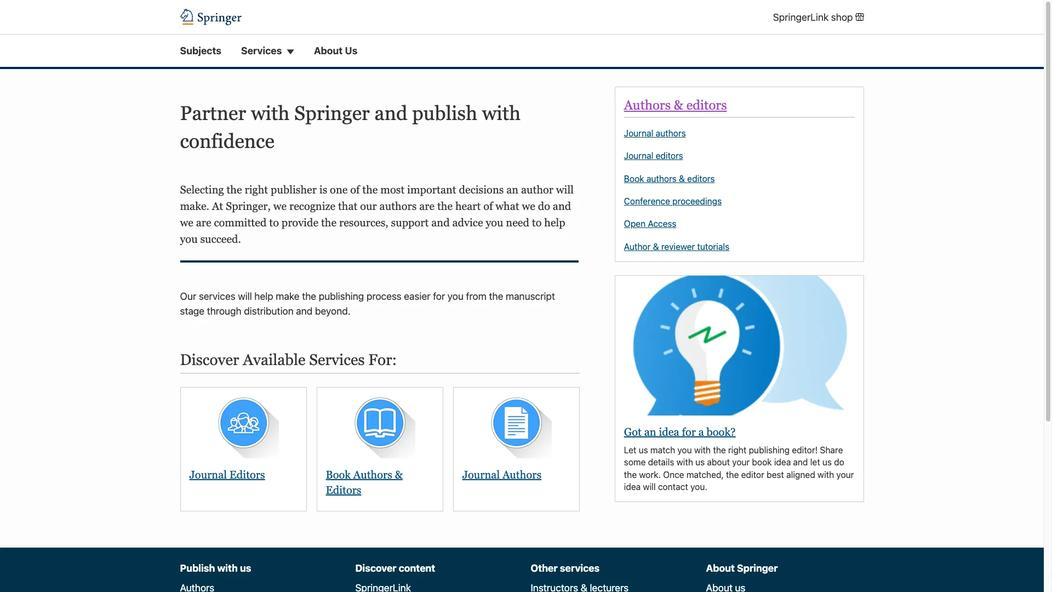 Task type: vqa. For each thing, say whether or not it's contained in the screenshot.
PAGES at bottom
no



Task type: locate. For each thing, give the bounding box(es) containing it.
our
[[180, 291, 196, 302]]

help right need
[[545, 217, 566, 229]]

do down author
[[538, 200, 550, 212]]

and
[[375, 102, 408, 125], [553, 200, 571, 212], [432, 217, 450, 229], [296, 305, 313, 317], [794, 457, 808, 467]]

we down "publisher" at the left of the page
[[273, 200, 287, 212]]

1 vertical spatial an
[[645, 426, 657, 438]]

1 vertical spatial help
[[255, 291, 273, 302]]

of right one
[[350, 184, 360, 196]]

1 vertical spatial you
[[180, 233, 198, 245]]

0 horizontal spatial will
[[238, 291, 252, 302]]

journal authors
[[624, 128, 686, 138]]

0 vertical spatial do
[[538, 200, 550, 212]]

services inside 'our services will help make the publishing process easier for you from the manuscript stage through distribution and beyond.'
[[199, 291, 236, 302]]

1 horizontal spatial authors
[[503, 469, 542, 481]]

1 horizontal spatial are
[[420, 200, 435, 212]]

authors down the most
[[380, 200, 417, 212]]

1 vertical spatial springer
[[737, 563, 778, 574]]

you down for
[[678, 445, 692, 455]]

1 horizontal spatial springer
[[737, 563, 778, 574]]

reviewer
[[662, 242, 695, 252]]

us right let
[[639, 445, 648, 455]]

about for about springer
[[706, 563, 735, 574]]

some
[[624, 457, 646, 467]]

about for about us
[[314, 45, 343, 57]]

0 vertical spatial authors
[[656, 128, 686, 138]]

adobestock_145691427 image
[[181, 388, 306, 458]]

authors down authors & editors
[[656, 128, 686, 138]]

idea
[[659, 426, 680, 438], [775, 457, 791, 467]]

2 vertical spatial authors
[[380, 200, 417, 212]]

book authors & editors
[[326, 469, 403, 496]]

1 horizontal spatial right
[[729, 445, 747, 455]]

the up about
[[713, 445, 726, 455]]

book inside authors & editors element
[[624, 174, 645, 183]]

authors
[[624, 98, 671, 113], [354, 469, 392, 481], [503, 469, 542, 481]]

that
[[338, 200, 358, 212]]

1 horizontal spatial idea
[[775, 457, 791, 467]]

publish with us
[[180, 563, 251, 574]]

for
[[682, 426, 696, 438]]

2 horizontal spatial you
[[678, 445, 692, 455]]

book authors & editors link
[[624, 173, 715, 184]]

selecting
[[180, 184, 224, 196]]

publishing up your book
[[749, 445, 790, 455]]

your
[[837, 470, 855, 480]]

an up what
[[507, 184, 519, 196]]

authors inside book authors & editors
[[354, 469, 392, 481]]

we
[[273, 200, 287, 212], [522, 200, 536, 212], [180, 217, 194, 229]]

2 vertical spatial editors
[[688, 174, 715, 183]]

services right other
[[560, 563, 600, 574]]

will right author
[[556, 184, 574, 196]]

services
[[199, 291, 236, 302], [560, 563, 600, 574]]

book authors & editors link
[[326, 469, 403, 496]]

heart
[[456, 200, 481, 212]]

0 horizontal spatial authors
[[354, 469, 392, 481]]

are
[[420, 200, 435, 212], [196, 217, 211, 229]]

0 horizontal spatial springer
[[294, 102, 370, 125]]

journal for journal editors
[[624, 151, 654, 161]]

available
[[243, 351, 306, 369]]

0 vertical spatial publishing
[[319, 291, 364, 302]]

0 vertical spatial right
[[245, 184, 268, 196]]

1 horizontal spatial services
[[560, 563, 600, 574]]

you down what
[[486, 217, 504, 229]]

and down make
[[296, 305, 313, 317]]

1 vertical spatial editors
[[656, 151, 684, 161]]

the down 'some'
[[624, 470, 637, 480]]

1 vertical spatial discover
[[356, 563, 397, 574]]

got
[[624, 426, 642, 438]]

the up our
[[363, 184, 378, 196]]

right inside let us match you with the right publishing editor! share some details with us about your book idea and let us do the work. once matched, the editor best aligned with your idea will contact you.
[[729, 445, 747, 455]]

content
[[399, 563, 435, 574]]

with
[[251, 102, 290, 125], [482, 102, 521, 125], [695, 445, 711, 455], [677, 457, 694, 467], [818, 470, 835, 480], [217, 563, 238, 574]]

1 horizontal spatial you
[[486, 217, 504, 229]]

0 vertical spatial are
[[420, 200, 435, 212]]

0 vertical spatial book
[[624, 174, 645, 183]]

publishing
[[319, 291, 364, 302], [749, 445, 790, 455]]

0 horizontal spatial right
[[245, 184, 268, 196]]

do inside let us match you with the right publishing editor! share some details with us about your book idea and let us do the work. once matched, the editor best aligned with your idea will contact you.
[[835, 457, 845, 467]]

about us
[[314, 45, 358, 57]]

once
[[663, 470, 685, 480]]

0 vertical spatial discover
[[180, 351, 239, 369]]

discover left the content
[[356, 563, 397, 574]]

1 vertical spatial of
[[484, 200, 493, 212]]

journal inside journal editors link
[[624, 151, 654, 161]]

0 horizontal spatial do
[[538, 200, 550, 212]]

0 vertical spatial springer
[[294, 102, 370, 125]]

1 vertical spatial about
[[706, 563, 735, 574]]

access
[[648, 219, 677, 229]]

decisions
[[459, 184, 504, 196]]

0 horizontal spatial services
[[241, 45, 282, 57]]

help inside 'our services will help make the publishing process easier for you from the manuscript stage through distribution and beyond.'
[[255, 291, 273, 302]]

authors for journal
[[656, 128, 686, 138]]

journal authors
[[463, 469, 542, 481]]

publish
[[180, 563, 215, 574]]

journal editors
[[189, 469, 265, 481]]

book inside book authors & editors
[[326, 469, 351, 481]]

and left 'advice'
[[432, 217, 450, 229]]

from
[[466, 291, 487, 302]]

you inside let us match you with the right publishing editor! share some details with us about your book idea and let us do the work. once matched, the editor best aligned with your idea will contact you.
[[678, 445, 692, 455]]

right
[[245, 184, 268, 196], [729, 445, 747, 455]]

0 vertical spatial editors
[[230, 469, 265, 481]]

will inside 'our services will help make the publishing process easier for you from the manuscript stage through distribution and beyond.'
[[238, 291, 252, 302]]

right inside selecting the right publisher is one of the most important decisions an author will make. at springer, we recognize that our authors are the heart of what we do and we are committed to provide the resources, support and advice you need to help you succeed.
[[245, 184, 268, 196]]

the down the important
[[437, 200, 453, 212]]

1 vertical spatial services
[[309, 351, 365, 369]]

0 horizontal spatial to
[[269, 217, 279, 229]]

1 horizontal spatial services
[[309, 351, 365, 369]]

0 horizontal spatial services
[[199, 291, 236, 302]]

2 horizontal spatial authors
[[624, 98, 671, 113]]

2 vertical spatial you
[[678, 445, 692, 455]]

discover
[[180, 351, 239, 369], [356, 563, 397, 574]]

springerlink shop link
[[773, 10, 864, 24]]

0 vertical spatial will
[[556, 184, 574, 196]]

1 vertical spatial right
[[729, 445, 747, 455]]

services for our
[[199, 291, 236, 302]]

1 vertical spatial book
[[326, 469, 351, 481]]

partner
[[180, 102, 246, 125]]

1 horizontal spatial editors
[[326, 484, 362, 496]]

0 horizontal spatial you
[[180, 233, 198, 245]]

the up springer,
[[227, 184, 242, 196]]

author & reviewer tutorials link
[[624, 241, 730, 253]]

selecting the right publisher is one of the most important decisions an author will make. at springer, we recognize that our authors are the heart of what we do and we are committed to provide the resources, support and advice you need to help you succeed.
[[180, 184, 574, 245]]

1 horizontal spatial publishing
[[749, 445, 790, 455]]

authors up journal authors
[[624, 98, 671, 113]]

1 vertical spatial do
[[835, 457, 845, 467]]

0 horizontal spatial publishing
[[319, 291, 364, 302]]

0 vertical spatial services
[[199, 291, 236, 302]]

and up aligned
[[794, 457, 808, 467]]

help up distribution at the left
[[255, 291, 273, 302]]

services
[[241, 45, 282, 57], [309, 351, 365, 369]]

and down author
[[553, 200, 571, 212]]

0 vertical spatial services
[[241, 45, 282, 57]]

editors inside book authors & editors link
[[688, 174, 715, 183]]

1 horizontal spatial help
[[545, 217, 566, 229]]

idea up match
[[659, 426, 680, 438]]

to down springer,
[[269, 217, 279, 229]]

0 vertical spatial help
[[545, 217, 566, 229]]

idea image
[[616, 276, 864, 416]]

0 horizontal spatial help
[[255, 291, 273, 302]]

publishing inside 'our services will help make the publishing process easier for you from the manuscript stage through distribution and beyond.'
[[319, 291, 364, 302]]

about
[[314, 45, 343, 57], [706, 563, 735, 574]]

your book
[[733, 457, 772, 467]]

1 horizontal spatial about
[[706, 563, 735, 574]]

make
[[276, 291, 300, 302]]

1 horizontal spatial will
[[556, 184, 574, 196]]

1 horizontal spatial of
[[484, 200, 493, 212]]

1 vertical spatial editors
[[326, 484, 362, 496]]

right up springer,
[[245, 184, 268, 196]]

book
[[624, 174, 645, 183], [326, 469, 351, 481]]

idea up best at the right of the page
[[775, 457, 791, 467]]

1 horizontal spatial do
[[835, 457, 845, 467]]

committed
[[214, 217, 267, 229]]

authors down t_adobestock_145657125_270x152px image
[[354, 469, 392, 481]]

open access link
[[624, 218, 677, 230]]

1 vertical spatial will
[[238, 291, 252, 302]]

&
[[674, 98, 684, 113], [679, 174, 685, 183], [653, 242, 659, 252], [395, 469, 403, 481]]

1 horizontal spatial to
[[532, 217, 542, 229]]

authors down journal editors link on the right top of the page
[[647, 174, 677, 183]]

support
[[391, 217, 429, 229]]

will up through
[[238, 291, 252, 302]]

aligned
[[787, 470, 816, 480]]

authors inside authors & editors element
[[624, 98, 671, 113]]

1 vertical spatial services
[[560, 563, 600, 574]]

1 horizontal spatial discover
[[356, 563, 397, 574]]

an right got
[[645, 426, 657, 438]]

& inside book authors & editors
[[395, 469, 403, 481]]

to right need
[[532, 217, 542, 229]]

match
[[651, 445, 676, 455]]

0 horizontal spatial about
[[314, 45, 343, 57]]

services up through
[[199, 291, 236, 302]]

discover content
[[356, 563, 435, 574]]

provide the
[[282, 217, 337, 229]]

and left publish
[[375, 102, 408, 125]]

let
[[811, 457, 821, 467]]

are down the important
[[420, 200, 435, 212]]

1 vertical spatial authors
[[647, 174, 677, 183]]

beyond.
[[315, 305, 351, 317]]

t_adobestock_145657125_270x152px image
[[317, 388, 443, 458]]

details
[[648, 457, 675, 467]]

1 vertical spatial are
[[196, 217, 211, 229]]

0 horizontal spatial book
[[326, 469, 351, 481]]

0 horizontal spatial an
[[507, 184, 519, 196]]

authors for book
[[647, 174, 677, 183]]

0 vertical spatial of
[[350, 184, 360, 196]]

authors
[[656, 128, 686, 138], [647, 174, 677, 183], [380, 200, 417, 212]]

the right make
[[302, 291, 316, 302]]

we down author
[[522, 200, 536, 212]]

proceedings
[[673, 196, 722, 206]]

authors down adobestock_145668087 image
[[503, 469, 542, 481]]

discover down through
[[180, 351, 239, 369]]

shop
[[832, 11, 853, 23]]

book authors & editors
[[624, 174, 715, 183]]

and inside 'our services will help make the publishing process easier for you from the manuscript stage through distribution and beyond.'
[[296, 305, 313, 317]]

1 vertical spatial idea
[[775, 457, 791, 467]]

journal inside journal authors link
[[624, 128, 654, 138]]

0 vertical spatial an
[[507, 184, 519, 196]]

help
[[545, 217, 566, 229], [255, 291, 273, 302]]

do up the "your"
[[835, 457, 845, 467]]

you left succeed.
[[180, 233, 198, 245]]

0 vertical spatial idea
[[659, 426, 680, 438]]

will
[[556, 184, 574, 196], [238, 291, 252, 302]]

1 horizontal spatial book
[[624, 174, 645, 183]]

us right 'let'
[[823, 457, 832, 467]]

editors
[[687, 98, 727, 113], [656, 151, 684, 161], [688, 174, 715, 183]]

editors inside book authors & editors
[[326, 484, 362, 496]]

0 vertical spatial you
[[486, 217, 504, 229]]

of
[[350, 184, 360, 196], [484, 200, 493, 212]]

we down make.
[[180, 217, 194, 229]]

publishing up the beyond.
[[319, 291, 364, 302]]

easier
[[404, 291, 431, 302]]

matched,
[[687, 470, 724, 480]]

of down the decisions
[[484, 200, 493, 212]]

the right from
[[489, 291, 504, 302]]

0 vertical spatial about
[[314, 45, 343, 57]]

springer
[[294, 102, 370, 125], [737, 563, 778, 574]]

us up matched,
[[696, 457, 705, 467]]

1 vertical spatial publishing
[[749, 445, 790, 455]]

right up your book
[[729, 445, 747, 455]]

the
[[227, 184, 242, 196], [363, 184, 378, 196], [437, 200, 453, 212], [302, 291, 316, 302], [489, 291, 504, 302], [713, 445, 726, 455], [624, 470, 637, 480], [726, 470, 739, 480]]

are down make.
[[196, 217, 211, 229]]

authors & editors element
[[615, 87, 864, 262]]

0 horizontal spatial discover
[[180, 351, 239, 369]]

us
[[345, 45, 358, 57]]

editors inside journal editors link
[[656, 151, 684, 161]]



Task type: describe. For each thing, give the bounding box(es) containing it.
for you
[[433, 291, 464, 302]]

springerlink
[[773, 11, 829, 23]]

distribution
[[244, 305, 294, 317]]

1 to from the left
[[269, 217, 279, 229]]

authors & editors link
[[624, 98, 727, 113]]

most
[[381, 184, 405, 196]]

authors inside selecting the right publisher is one of the most important decisions an author will make. at springer, we recognize that our authors are the heart of what we do and we are committed to provide the resources, support and advice you need to help you succeed.
[[380, 200, 417, 212]]

advice
[[453, 217, 483, 229]]

publish
[[412, 102, 478, 125]]

authors for book authors & editors
[[354, 469, 392, 481]]

confidence
[[180, 130, 275, 152]]

journal for journal authors
[[624, 128, 654, 138]]

springer home image
[[180, 9, 242, 25]]

do inside selecting the right publisher is one of the most important decisions an author will make. at springer, we recognize that our authors are the heart of what we do and we are committed to provide the resources, support and advice you need to help you succeed.
[[538, 200, 550, 212]]

publishing inside let us match you with the right publishing editor! share some details with us about your book idea and let us do the work. once matched, the editor best aligned with your idea will contact you.
[[749, 445, 790, 455]]

got an idea for a book? link
[[624, 426, 736, 438]]

succeed.
[[200, 233, 241, 245]]

1 horizontal spatial an
[[645, 426, 657, 438]]

& inside 'link'
[[653, 242, 659, 252]]

services inside services dropdown button
[[241, 45, 282, 57]]

discover available services for:
[[180, 351, 397, 369]]

will inside selecting the right publisher is one of the most important decisions an author will make. at springer, we recognize that our authors are the heart of what we do and we are committed to provide the resources, support and advice you need to help you succeed.
[[556, 184, 574, 196]]

the down about
[[726, 470, 739, 480]]

author
[[624, 242, 651, 252]]

recognize
[[289, 200, 336, 212]]

publisher
[[271, 184, 317, 196]]

make.
[[180, 200, 209, 212]]

conference proceedings
[[624, 196, 722, 206]]

a
[[699, 426, 704, 438]]

adobestock_145668087 image
[[454, 388, 579, 458]]

about
[[707, 457, 730, 467]]

got an idea for a book?
[[624, 426, 736, 438]]

springer inside the "partner with springer and publish with confidence"
[[294, 102, 370, 125]]

contact you.
[[658, 482, 708, 492]]

us right publish at the bottom of page
[[240, 563, 251, 574]]

manuscript
[[506, 291, 555, 302]]

authors for journal authors
[[503, 469, 542, 481]]

editor!
[[792, 445, 818, 455]]

other services
[[531, 563, 600, 574]]

0 horizontal spatial are
[[196, 217, 211, 229]]

our
[[360, 200, 377, 212]]

book for book authors & editors
[[326, 469, 351, 481]]

discover for partner with springer and publish with confidence
[[180, 351, 239, 369]]

subjects link
[[180, 43, 222, 58]]

and inside the "partner with springer and publish with confidence"
[[375, 102, 408, 125]]

subjects
[[180, 45, 222, 57]]

for:
[[369, 351, 397, 369]]

let us match you with the right publishing editor! share some details with us about your book idea and let us do the work. once matched, the editor best aligned with your idea will contact you.
[[624, 445, 855, 492]]

conference
[[624, 196, 670, 206]]

what
[[496, 200, 520, 212]]

an inside selecting the right publisher is one of the most important decisions an author will make. at springer, we recognize that our authors are the heart of what we do and we are committed to provide the resources, support and advice you need to help you succeed.
[[507, 184, 519, 196]]

is
[[320, 184, 327, 196]]

through
[[207, 305, 242, 317]]

let
[[624, 445, 637, 455]]

open
[[624, 219, 646, 229]]

need
[[506, 217, 530, 229]]

journal authors link
[[624, 128, 686, 139]]

conference proceedings link
[[624, 196, 722, 207]]

journal authors link
[[463, 469, 542, 481]]

2 horizontal spatial we
[[522, 200, 536, 212]]

and inside let us match you with the right publishing editor! share some details with us about your book idea and let us do the work. once matched, the editor best aligned with your idea will contact you.
[[794, 457, 808, 467]]

tutorials
[[698, 242, 730, 252]]

our services will help make the publishing process easier for you from the manuscript stage through distribution and beyond.
[[180, 291, 555, 317]]

idea will
[[624, 482, 656, 492]]

book for book authors & editors
[[624, 174, 645, 183]]

about springer
[[706, 563, 778, 574]]

0 horizontal spatial of
[[350, 184, 360, 196]]

process
[[367, 291, 402, 302]]

book?
[[707, 426, 736, 438]]

important
[[407, 184, 457, 196]]

2 to from the left
[[532, 217, 542, 229]]

idea inside let us match you with the right publishing editor! share some details with us about your book idea and let us do the work. once matched, the editor best aligned with your idea will contact you.
[[775, 457, 791, 467]]

springer,
[[226, 200, 271, 212]]

0 vertical spatial editors
[[687, 98, 727, 113]]

one
[[330, 184, 348, 196]]

0 horizontal spatial idea
[[659, 426, 680, 438]]

author & reviewer tutorials
[[624, 242, 730, 252]]

open access
[[624, 219, 677, 229]]

other
[[531, 563, 558, 574]]

partner with springer and publish with confidence
[[180, 102, 521, 152]]

0 horizontal spatial editors
[[230, 469, 265, 481]]

about us link
[[314, 43, 358, 58]]

author
[[521, 184, 554, 196]]

editor
[[742, 470, 765, 480]]

journal editors
[[624, 151, 684, 161]]

authors & editors
[[624, 98, 727, 113]]

discover for publish with us
[[356, 563, 397, 574]]

journal for journal authors
[[463, 469, 500, 481]]

help inside selecting the right publisher is one of the most important decisions an author will make. at springer, we recognize that our authors are the heart of what we do and we are committed to provide the resources, support and advice you need to help you succeed.
[[545, 217, 566, 229]]

journal for journal editors
[[189, 469, 227, 481]]

1 horizontal spatial we
[[273, 200, 287, 212]]

springerlink shop
[[773, 11, 853, 23]]

resources,
[[339, 217, 389, 229]]

stage
[[180, 305, 205, 317]]

0 horizontal spatial we
[[180, 217, 194, 229]]

services button
[[241, 43, 294, 58]]

share
[[821, 445, 843, 455]]

services for other
[[560, 563, 600, 574]]

best
[[767, 470, 785, 480]]



